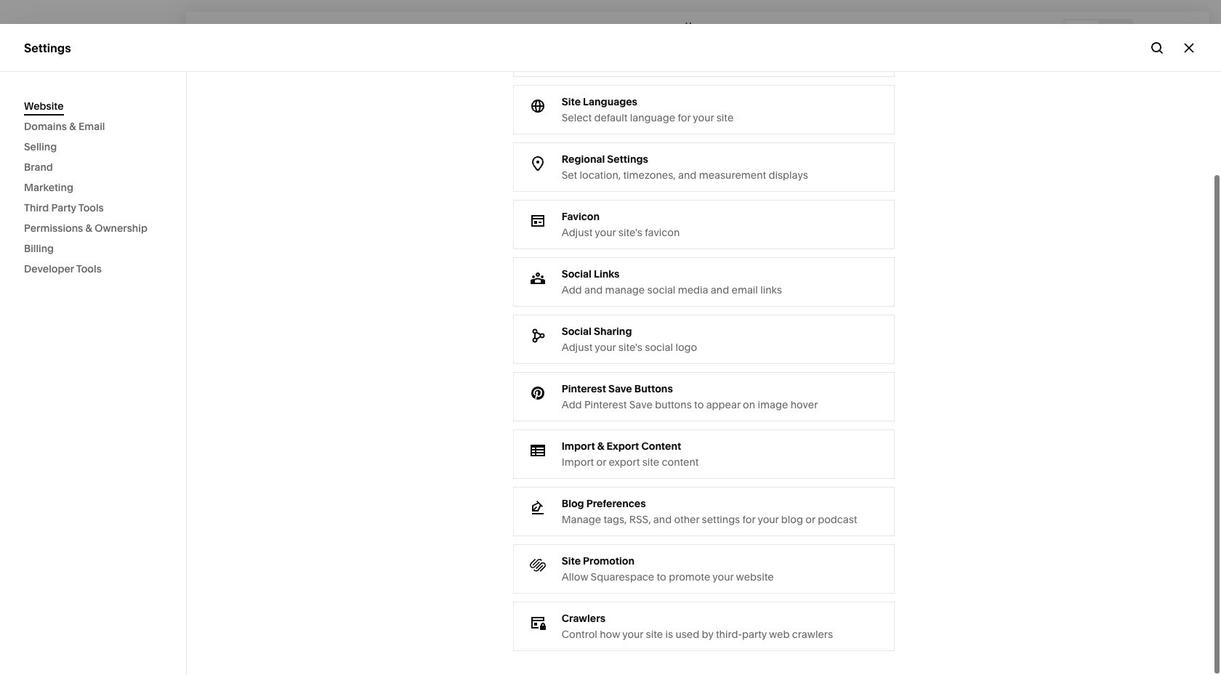 Task type: vqa. For each thing, say whether or not it's contained in the screenshot.
checkmark icon for sparkles IMAGE
no



Task type: locate. For each thing, give the bounding box(es) containing it.
mobile image
[[1107, 24, 1123, 40]]

0 vertical spatial logo squarespace image
[[24, 24, 40, 40]]

logo squarespace image
[[24, 24, 40, 40], [530, 558, 546, 574]]

search image
[[145, 24, 161, 40], [1149, 40, 1165, 56]]

website image
[[530, 213, 546, 229]]

0 horizontal spatial search image
[[145, 24, 161, 40]]

logo pinterest image
[[530, 385, 546, 401]]

desktop image
[[1074, 24, 1090, 40]]

0 horizontal spatial logo squarespace image
[[24, 24, 40, 40]]

tab list
[[1065, 20, 1132, 43]]

1 vertical spatial logo squarespace image
[[530, 558, 546, 574]]

global image
[[530, 98, 546, 114]]

style image
[[1147, 24, 1163, 40]]

1 horizontal spatial logo squarespace image
[[530, 558, 546, 574]]

site preview image
[[1181, 24, 1197, 40]]

cross large image
[[1181, 40, 1197, 56]]

location image
[[530, 156, 546, 172]]

blog image
[[530, 500, 546, 516]]



Task type: describe. For each thing, give the bounding box(es) containing it.
1 horizontal spatial search image
[[1149, 40, 1165, 56]]

people image
[[530, 270, 546, 286]]

website lock image
[[530, 615, 546, 631]]

social links image
[[530, 328, 546, 344]]

csv image
[[530, 443, 546, 459]]



